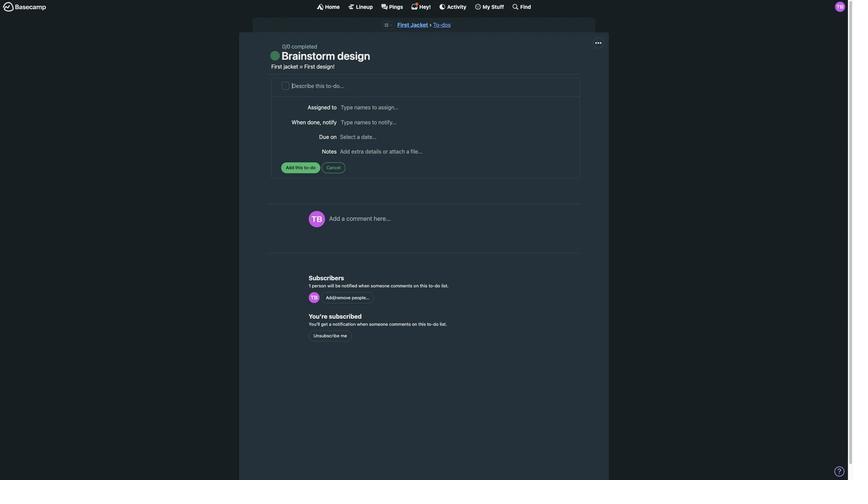 Task type: describe. For each thing, give the bounding box(es) containing it.
0/0
[[282, 44, 290, 50]]

on for subscribed
[[412, 322, 417, 327]]

when for you're
[[357, 322, 368, 327]]

do for subscribers
[[435, 283, 440, 289]]

list. for you're
[[440, 322, 447, 327]]

tyler black image
[[309, 293, 320, 303]]

pings
[[389, 4, 403, 10]]

you're subscribed you'll get a notification when someone comments on this to-do list.
[[309, 313, 447, 327]]

you're
[[309, 313, 328, 320]]

comments for subscribers
[[391, 283, 413, 289]]

due on
[[319, 134, 337, 140]]

add/remove
[[326, 295, 351, 301]]

activity link
[[439, 3, 467, 10]]

first jacket
[[398, 22, 428, 28]]

switch accounts image
[[3, 2, 46, 12]]

Assigned to text field
[[340, 103, 570, 112]]

0/0 completed link
[[282, 44, 317, 50]]

notification
[[333, 322, 356, 327]]

lineup link
[[348, 3, 373, 10]]

first jacket link
[[398, 22, 428, 28]]

0 horizontal spatial tyler black image
[[309, 211, 325, 228]]

=
[[300, 64, 303, 70]]

notes
[[322, 149, 337, 155]]

assigned to
[[308, 105, 337, 111]]

add
[[329, 215, 340, 222]]

add a comment here…
[[329, 215, 391, 222]]

design!
[[317, 64, 335, 70]]

first for first jacket
[[398, 22, 409, 28]]

add/remove people…
[[326, 295, 370, 301]]

to
[[332, 105, 337, 111]]

0 vertical spatial on
[[331, 134, 337, 140]]

done,
[[307, 119, 321, 125]]

assigned
[[308, 105, 330, 111]]

brainstorm design link
[[282, 49, 370, 62]]

subscribed
[[329, 313, 362, 320]]

lineup
[[356, 4, 373, 10]]

due
[[319, 134, 329, 140]]

this for you're
[[419, 322, 426, 327]]

1 horizontal spatial tyler black image
[[835, 2, 846, 12]]

me
[[341, 333, 347, 339]]

someone for you're
[[369, 322, 388, 327]]

to- for subscribers
[[429, 283, 435, 289]]

a inside add a comment here… button
[[342, 215, 345, 222]]

Due on text field
[[340, 133, 570, 141]]

brainstorm
[[282, 49, 335, 62]]

home
[[325, 4, 340, 10]]

jacket
[[284, 64, 298, 70]]

someone for subscribers
[[371, 283, 390, 289]]



Task type: locate. For each thing, give the bounding box(es) containing it.
comments inside subscribers 1 person will be notified when someone comments on this to-do list.
[[391, 283, 413, 289]]

list. inside subscribers 1 person will be notified when someone comments on this to-do list.
[[442, 283, 449, 289]]

when inside subscribers 1 person will be notified when someone comments on this to-do list.
[[359, 283, 370, 289]]

when for subscribers
[[359, 283, 370, 289]]

0 vertical spatial do
[[435, 283, 440, 289]]

1 horizontal spatial a
[[342, 215, 345, 222]]

0 vertical spatial list.
[[442, 283, 449, 289]]

0 horizontal spatial first
[[271, 64, 282, 70]]

find button
[[512, 3, 531, 10]]

this inside the you're subscribed you'll get a notification when someone comments on this to-do list.
[[419, 322, 426, 327]]

to-dos link
[[433, 22, 451, 28]]

this
[[420, 283, 428, 289], [419, 322, 426, 327]]

find
[[521, 4, 531, 10]]

›
[[430, 22, 432, 28]]

1 vertical spatial do
[[433, 322, 439, 327]]

› to-dos
[[430, 22, 451, 28]]

unsubscribe me
[[314, 333, 347, 339]]

0 vertical spatial a
[[342, 215, 345, 222]]

add/remove people… link
[[321, 293, 374, 304]]

a
[[342, 215, 345, 222], [329, 322, 332, 327]]

0 vertical spatial to-
[[429, 283, 435, 289]]

to- inside subscribers 1 person will be notified when someone comments on this to-do list.
[[429, 283, 435, 289]]

my stuff
[[483, 4, 504, 10]]

will
[[328, 283, 334, 289]]

0 vertical spatial when
[[359, 283, 370, 289]]

someone right notified
[[371, 283, 390, 289]]

notify
[[323, 119, 337, 125]]

do for you're
[[433, 322, 439, 327]]

dos
[[442, 22, 451, 28]]

list. for subscribers
[[442, 283, 449, 289]]

first jacket = first design!
[[271, 64, 335, 70]]

When done, notify text field
[[340, 118, 570, 127]]

a right get
[[329, 322, 332, 327]]

people…
[[352, 295, 370, 301]]

cancel
[[327, 165, 341, 170]]

None submit
[[281, 162, 320, 174]]

0 vertical spatial tyler black image
[[835, 2, 846, 12]]

comment
[[347, 215, 372, 222]]

my
[[483, 4, 490, 10]]

a right add at the top of page
[[342, 215, 345, 222]]

jacket
[[411, 22, 428, 28]]

1 vertical spatial list.
[[440, 322, 447, 327]]

you'll
[[309, 322, 320, 327]]

To-do name text field
[[292, 82, 575, 91]]

1 vertical spatial this
[[419, 322, 426, 327]]

when
[[359, 283, 370, 289], [357, 322, 368, 327]]

here…
[[374, 215, 391, 222]]

stuff
[[492, 4, 504, 10]]

1 vertical spatial to-
[[427, 322, 433, 327]]

1 vertical spatial on
[[414, 283, 419, 289]]

to-
[[433, 22, 442, 28]]

add a comment here… button
[[329, 211, 574, 242]]

home link
[[317, 3, 340, 10]]

subscribers
[[309, 275, 344, 282]]

1 vertical spatial tyler black image
[[309, 211, 325, 228]]

0 horizontal spatial a
[[329, 322, 332, 327]]

0 vertical spatial someone
[[371, 283, 390, 289]]

comments for you're
[[389, 322, 411, 327]]

first for first jacket = first design!
[[271, 64, 282, 70]]

do inside subscribers 1 person will be notified when someone comments on this to-do list.
[[435, 283, 440, 289]]

on inside subscribers 1 person will be notified when someone comments on this to-do list.
[[414, 283, 419, 289]]

when up people…
[[359, 283, 370, 289]]

notified
[[342, 283, 357, 289]]

someone inside the you're subscribed you'll get a notification when someone comments on this to-do list.
[[369, 322, 388, 327]]

list.
[[442, 283, 449, 289], [440, 322, 447, 327]]

person
[[312, 283, 326, 289]]

hey! button
[[411, 2, 431, 10]]

unsubscribe me button
[[309, 331, 352, 342]]

when
[[292, 119, 306, 125]]

do inside the you're subscribed you'll get a notification when someone comments on this to-do list.
[[433, 322, 439, 327]]

completed
[[292, 44, 317, 50]]

cancel button
[[322, 162, 346, 174]]

2 vertical spatial on
[[412, 322, 417, 327]]

first
[[398, 22, 409, 28], [271, 64, 282, 70], [304, 64, 315, 70]]

tyler black image
[[835, 2, 846, 12], [309, 211, 325, 228]]

my stuff button
[[475, 3, 504, 10]]

someone down people…
[[369, 322, 388, 327]]

on for 1
[[414, 283, 419, 289]]

list. inside the you're subscribed you'll get a notification when someone comments on this to-do list.
[[440, 322, 447, 327]]

on inside the you're subscribed you'll get a notification when someone comments on this to-do list.
[[412, 322, 417, 327]]

be
[[335, 283, 341, 289]]

main element
[[0, 0, 848, 13]]

0 vertical spatial this
[[420, 283, 428, 289]]

1 vertical spatial when
[[357, 322, 368, 327]]

someone
[[371, 283, 390, 289], [369, 322, 388, 327]]

subscribers 1 person will be notified when someone comments on this to-do list.
[[309, 275, 449, 289]]

activity
[[447, 4, 467, 10]]

do
[[435, 283, 440, 289], [433, 322, 439, 327]]

when inside the you're subscribed you'll get a notification when someone comments on this to-do list.
[[357, 322, 368, 327]]

get
[[321, 322, 328, 327]]

this inside subscribers 1 person will be notified when someone comments on this to-do list.
[[420, 283, 428, 289]]

to- for you're
[[427, 322, 433, 327]]

comments inside the you're subscribed you'll get a notification when someone comments on this to-do list.
[[389, 322, 411, 327]]

pings button
[[381, 3, 403, 10]]

to-
[[429, 283, 435, 289], [427, 322, 433, 327]]

comments
[[391, 283, 413, 289], [389, 322, 411, 327]]

design
[[337, 49, 370, 62]]

hey!
[[420, 4, 431, 10]]

to- inside the you're subscribed you'll get a notification when someone comments on this to-do list.
[[427, 322, 433, 327]]

1 horizontal spatial first
[[304, 64, 315, 70]]

a inside the you're subscribed you'll get a notification when someone comments on this to-do list.
[[329, 322, 332, 327]]

1 vertical spatial someone
[[369, 322, 388, 327]]

on
[[331, 134, 337, 140], [414, 283, 419, 289], [412, 322, 417, 327]]

unsubscribe
[[314, 333, 340, 339]]

0 vertical spatial comments
[[391, 283, 413, 289]]

when done, notify
[[292, 119, 337, 125]]

1
[[309, 283, 311, 289]]

this for subscribers
[[420, 283, 428, 289]]

when right the notification
[[357, 322, 368, 327]]

brainstorm design
[[282, 49, 370, 62]]

1 vertical spatial comments
[[389, 322, 411, 327]]

someone inside subscribers 1 person will be notified when someone comments on this to-do list.
[[371, 283, 390, 289]]

Notes text field
[[340, 148, 570, 156]]

1 vertical spatial a
[[329, 322, 332, 327]]

0/0 completed
[[282, 44, 317, 50]]

2 horizontal spatial first
[[398, 22, 409, 28]]



Task type: vqa. For each thing, say whether or not it's contained in the screenshot.
add a comment here… button
yes



